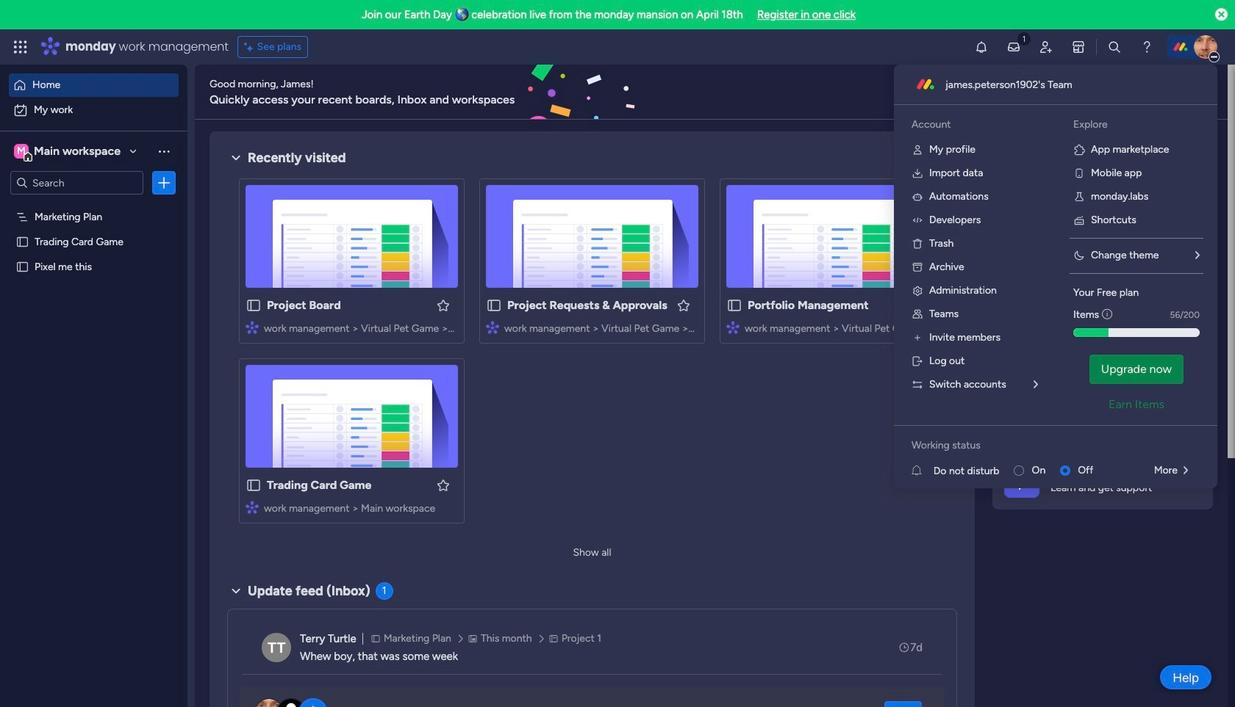 Task type: vqa. For each thing, say whether or not it's contained in the screenshot.
James Peterson icon
yes



Task type: locate. For each thing, give the bounding box(es) containing it.
public board image
[[246, 298, 262, 314], [486, 298, 502, 314], [726, 298, 743, 314], [246, 478, 262, 494]]

help center element
[[993, 451, 1213, 510]]

0 horizontal spatial list arrow image
[[1034, 380, 1038, 390]]

close update feed (inbox) image
[[227, 583, 245, 601]]

list arrow image
[[1195, 251, 1200, 261], [1034, 380, 1038, 390], [1184, 466, 1188, 476]]

teams image
[[912, 309, 923, 321]]

search everything image
[[1107, 40, 1122, 54]]

add to favorites image
[[436, 298, 451, 313], [917, 298, 931, 313], [436, 478, 451, 493]]

2 vertical spatial list arrow image
[[1184, 466, 1188, 476]]

monday marketplace image
[[1071, 40, 1086, 54]]

public board image
[[15, 235, 29, 248], [15, 260, 29, 273]]

my profile image
[[912, 144, 923, 156]]

1 vertical spatial list arrow image
[[1034, 380, 1038, 390]]

options image
[[157, 176, 171, 190]]

see plans image
[[244, 39, 257, 55]]

getting started element
[[993, 380, 1213, 439]]

templates image image
[[1006, 140, 1200, 242]]

0 vertical spatial list arrow image
[[1195, 251, 1200, 261]]

option
[[9, 74, 179, 97], [9, 99, 179, 122], [0, 203, 187, 206]]

mobile app image
[[1073, 168, 1085, 179]]

workspace image
[[14, 143, 29, 160]]

list box
[[0, 201, 187, 478]]

0 vertical spatial option
[[9, 74, 179, 97]]

2 public board image from the top
[[15, 260, 29, 273]]

select product image
[[13, 40, 28, 54]]

1 vertical spatial public board image
[[15, 260, 29, 273]]

1 image
[[1017, 30, 1031, 47]]

archive image
[[912, 262, 923, 273]]

0 vertical spatial public board image
[[15, 235, 29, 248]]

Search in workspace field
[[31, 175, 123, 192]]

v2 info image
[[1102, 307, 1112, 323]]



Task type: describe. For each thing, give the bounding box(es) containing it.
import data image
[[912, 168, 923, 179]]

v2 user feedback image
[[1004, 84, 1015, 101]]

terry turtle image
[[262, 634, 291, 663]]

trash image
[[912, 238, 923, 250]]

administration image
[[912, 285, 923, 297]]

developers image
[[912, 215, 923, 226]]

close recently visited image
[[227, 149, 245, 167]]

james peterson image
[[1194, 35, 1217, 59]]

automations image
[[912, 191, 923, 203]]

shortcuts image
[[1073, 215, 1085, 226]]

2 horizontal spatial list arrow image
[[1195, 251, 1200, 261]]

v2 surfce notifications image
[[912, 464, 933, 479]]

update feed image
[[1006, 40, 1021, 54]]

1 vertical spatial option
[[9, 99, 179, 122]]

log out image
[[912, 356, 923, 368]]

workspace options image
[[157, 144, 171, 159]]

monday.labs image
[[1073, 191, 1085, 203]]

2 vertical spatial option
[[0, 203, 187, 206]]

add to favorites image
[[676, 298, 691, 313]]

help image
[[1140, 40, 1154, 54]]

quick search results list box
[[227, 167, 1070, 542]]

invite members image
[[1039, 40, 1054, 54]]

1 element
[[375, 583, 393, 601]]

1 public board image from the top
[[15, 235, 29, 248]]

1 horizontal spatial list arrow image
[[1184, 466, 1188, 476]]

notifications image
[[974, 40, 989, 54]]

invite members image
[[912, 332, 923, 344]]

change theme image
[[1073, 250, 1085, 262]]

workspace selection element
[[14, 143, 123, 162]]



